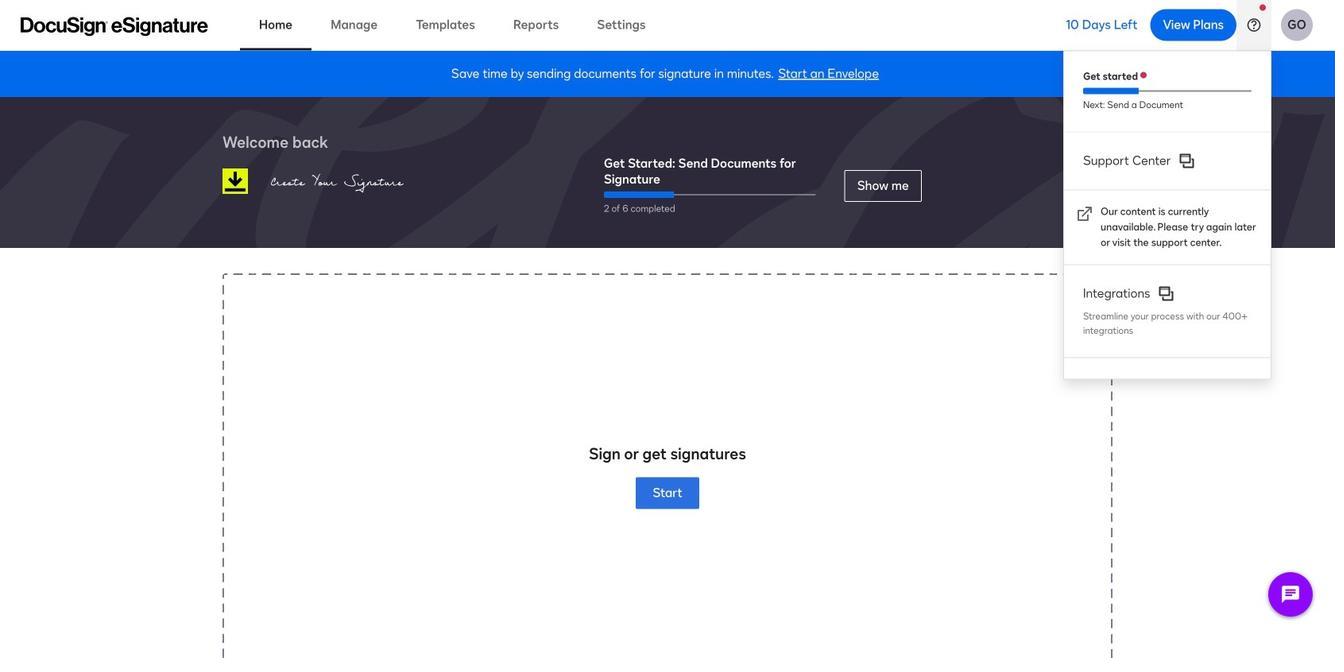 Task type: locate. For each thing, give the bounding box(es) containing it.
help region
[[1065, 50, 1271, 453]]

docusignlogo image
[[223, 169, 248, 194]]

docusign esignature image
[[21, 17, 208, 36]]



Task type: vqa. For each thing, say whether or not it's contained in the screenshot.
description (optional) TEXT BOX
no



